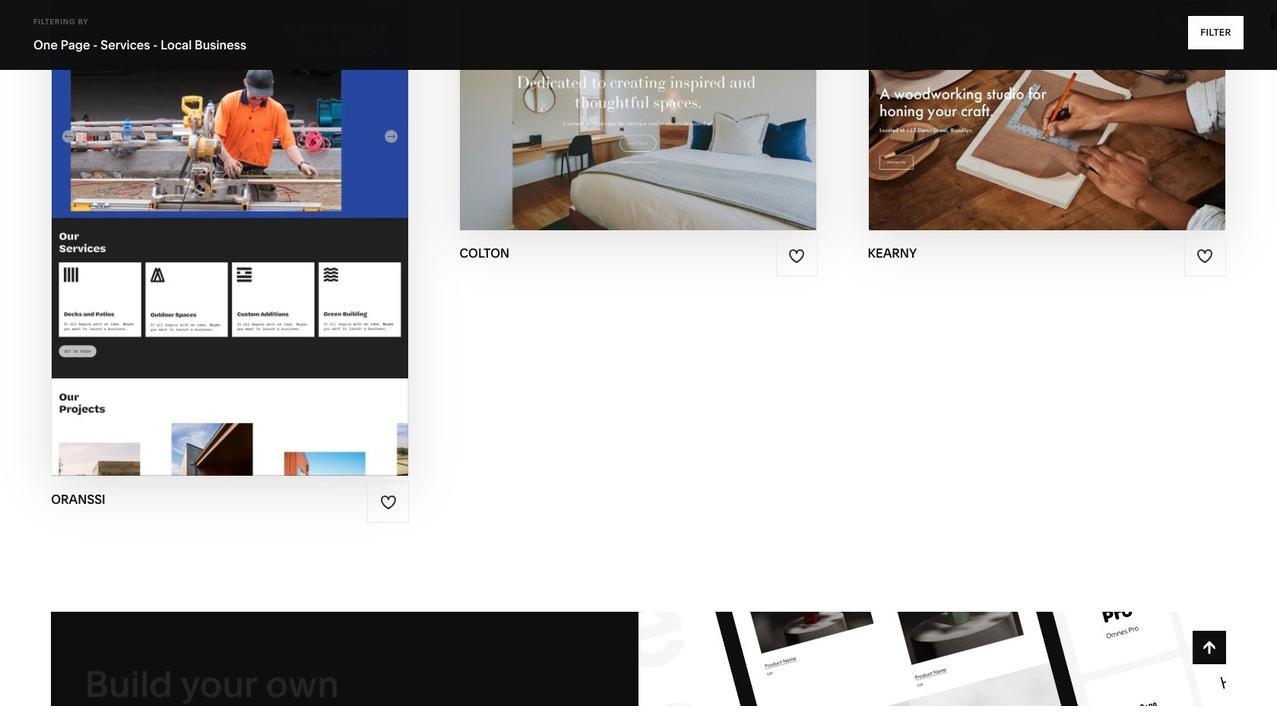 Task type: describe. For each thing, give the bounding box(es) containing it.
oranssi image
[[52, 1, 409, 476]]

add kearny to your favorites list image
[[1197, 248, 1214, 265]]

back to top image
[[1201, 639, 1218, 656]]

preview of building your own template image
[[639, 612, 1226, 706]]

kearny image
[[869, 1, 1225, 230]]



Task type: vqa. For each thing, say whether or not it's contained in the screenshot.
Add Oranssi to your favorites list image
yes



Task type: locate. For each thing, give the bounding box(es) containing it.
add colton to your favorites list image
[[788, 248, 805, 265]]

add oranssi to your favorites list image
[[380, 494, 397, 511]]

colton image
[[460, 1, 817, 230]]



